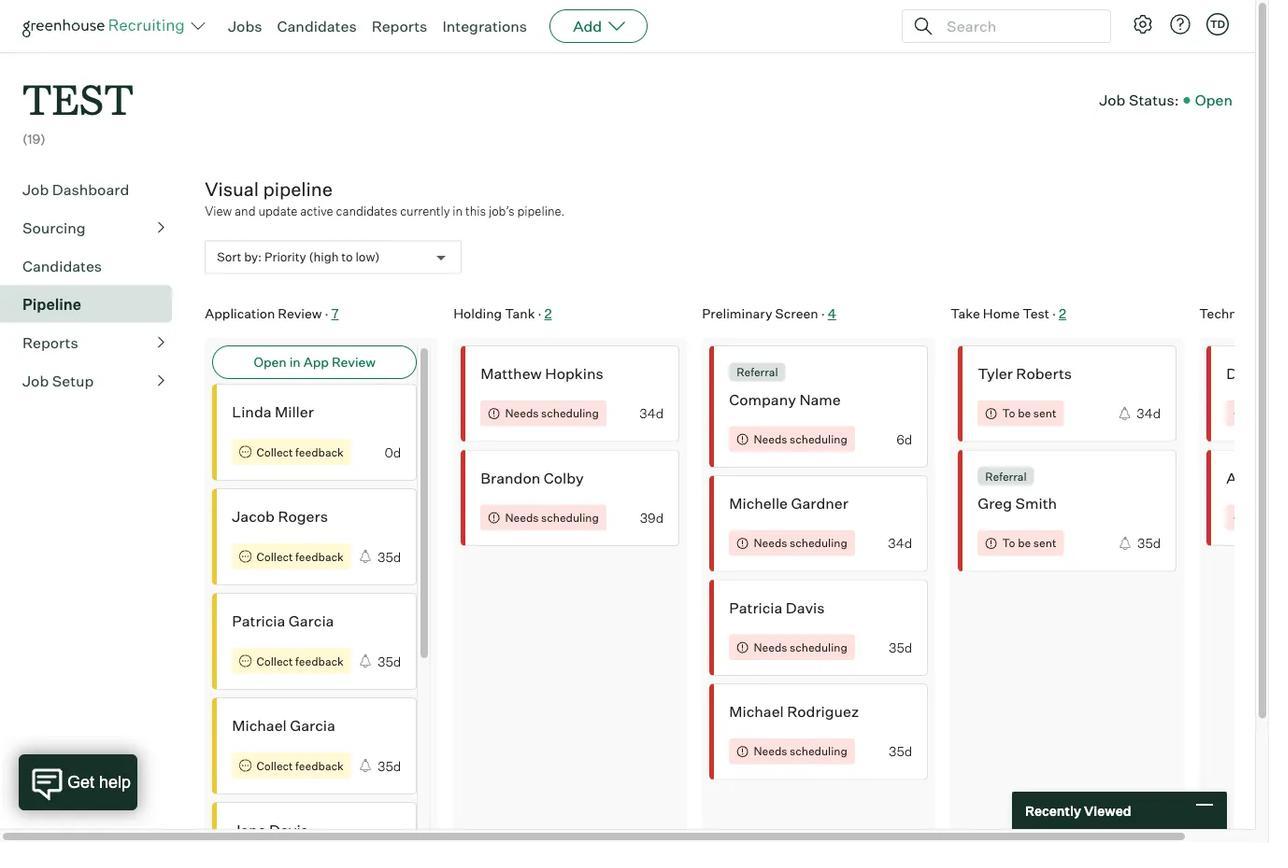 Task type: describe. For each thing, give the bounding box(es) containing it.
sent for 35d
[[1034, 536, 1056, 550]]

company
[[729, 390, 796, 409]]

collect for jacob
[[256, 549, 293, 563]]

matthew hopkins
[[481, 364, 604, 383]]

active
[[300, 203, 333, 218]]

and
[[235, 203, 256, 218]]

view
[[205, 203, 232, 218]]

be for 35d
[[1018, 536, 1031, 550]]

scheduling for brandon colby
[[541, 510, 599, 524]]

jane davis
[[232, 821, 308, 840]]

brandon
[[481, 468, 540, 487]]

feedback for michael garcia
[[295, 759, 344, 773]]

1 vertical spatial reports link
[[22, 331, 164, 354]]

jobs link
[[228, 17, 262, 36]]

app
[[304, 354, 329, 370]]

job setup
[[22, 372, 94, 390]]

donna
[[1226, 364, 1269, 383]]

scheduling for michelle gardner
[[790, 536, 848, 550]]

td button
[[1207, 13, 1229, 36]]

rogers
[[278, 507, 328, 526]]

holding tank · 2
[[453, 305, 552, 322]]

viewed
[[1084, 803, 1131, 819]]

scheduling for michael rodriguez
[[790, 745, 848, 759]]

in
[[1261, 305, 1269, 322]]

davis for jane davis
[[269, 821, 308, 840]]

home
[[983, 305, 1020, 322]]

open in app review link
[[212, 346, 417, 379]]

michael for michael rodriguez
[[729, 703, 784, 721]]

linda
[[232, 403, 272, 421]]

job's
[[489, 203, 515, 218]]

status:
[[1129, 91, 1179, 109]]

test (19)
[[22, 71, 134, 147]]

to be sent for 34d
[[1002, 406, 1056, 420]]

· for miller
[[325, 305, 328, 322]]

job for job status:
[[1099, 91, 1126, 109]]

open in app review
[[254, 354, 376, 370]]

referral for greg
[[985, 469, 1027, 483]]

collect feedback for patricia
[[256, 654, 344, 668]]

sourcing
[[22, 218, 86, 237]]

recently
[[1025, 803, 1081, 819]]

0d
[[385, 444, 401, 460]]

needs for michelle gardner
[[754, 536, 787, 550]]

sort by: priority (high to low)
[[217, 250, 380, 265]]

linda miller
[[232, 403, 314, 421]]

job for job dashboard
[[22, 180, 49, 199]]

sent for 34d
[[1034, 406, 1056, 420]]

gardner
[[791, 494, 848, 513]]

name
[[799, 390, 841, 409]]

greg smith
[[978, 494, 1057, 513]]

needs scheduling down company name in the right of the page
[[754, 432, 848, 446]]

collect feedback for linda
[[256, 445, 344, 459]]

michelle gardner
[[729, 494, 848, 513]]

by:
[[244, 250, 262, 265]]

sourcing link
[[22, 217, 164, 239]]

davis for patricia davis
[[786, 598, 825, 617]]

dashboard
[[52, 180, 129, 199]]

jane
[[232, 821, 266, 840]]

jacob rogers
[[232, 507, 328, 526]]

visual pipeline view and update active candidates currently in this job's pipeline.
[[205, 177, 565, 218]]

0 vertical spatial candidates
[[277, 17, 357, 36]]

job for job setup
[[22, 372, 49, 390]]

tyler
[[978, 364, 1013, 383]]

1 vertical spatial candidates link
[[22, 255, 164, 277]]

miller
[[275, 403, 314, 421]]

needs scheduling for brandon colby
[[505, 510, 599, 524]]

pipeline
[[22, 295, 81, 314]]

job setup link
[[22, 370, 164, 392]]

39d
[[640, 510, 664, 526]]

michael garcia
[[232, 717, 335, 735]]

colby
[[544, 468, 584, 487]]

brandon colby
[[481, 468, 584, 487]]

collect for patricia
[[256, 654, 293, 668]]

0 vertical spatial reports link
[[372, 17, 427, 36]]

matthew
[[481, 364, 542, 383]]

candidates
[[336, 203, 398, 218]]

needs scheduling for michael rodriguez
[[754, 745, 848, 759]]

application review · 7
[[205, 305, 339, 322]]

tank
[[505, 305, 535, 322]]

collect feedback for michael
[[256, 759, 344, 773]]

take
[[951, 305, 980, 322]]

patricia garcia
[[232, 612, 334, 631]]

needs scheduling for matthew hopkins
[[505, 406, 599, 420]]

technical
[[1199, 305, 1258, 322]]

integrations link
[[442, 17, 527, 36]]

needs scheduling for patricia davis
[[754, 640, 848, 654]]

add
[[573, 17, 602, 36]]

jobs
[[228, 17, 262, 36]]

preliminary screen · 4
[[702, 305, 836, 322]]

pipeline link
[[22, 293, 164, 316]]

technical in
[[1199, 305, 1269, 322]]

7
[[331, 305, 339, 322]]

1 2 from the left
[[544, 305, 552, 322]]

patricia for patricia garcia
[[232, 612, 285, 631]]

patricia for patricia davis
[[729, 598, 783, 617]]

rodriguez
[[787, 703, 859, 721]]

priority
[[264, 250, 306, 265]]

arturo
[[1226, 468, 1269, 487]]

1 vertical spatial reports
[[22, 333, 78, 352]]

jacob
[[232, 507, 275, 526]]

feedback for linda miller
[[295, 445, 344, 459]]

patricia davis
[[729, 598, 825, 617]]

visual
[[205, 177, 259, 201]]

pipeline
[[263, 177, 333, 201]]

needs for matthew hopkins
[[505, 406, 539, 420]]

needs for michael rodriguez
[[754, 745, 787, 759]]

collect feedback for jacob
[[256, 549, 344, 563]]

6d
[[896, 431, 912, 447]]

job dashboard link
[[22, 178, 164, 201]]

needs for brandon colby
[[505, 510, 539, 524]]



Task type: locate. For each thing, give the bounding box(es) containing it.
0 horizontal spatial reports link
[[22, 331, 164, 354]]

0 vertical spatial to
[[1002, 406, 1016, 420]]

to be sent down "tyler roberts"
[[1002, 406, 1056, 420]]

2 right test
[[1059, 305, 1066, 322]]

michael for michael garcia
[[232, 717, 287, 735]]

3 · from the left
[[821, 305, 825, 322]]

1 horizontal spatial 2
[[1059, 305, 1066, 322]]

1 vertical spatial candidates
[[22, 257, 102, 275]]

1 vertical spatial job
[[22, 180, 49, 199]]

job left setup at left top
[[22, 372, 49, 390]]

to be sent for 35d
[[1002, 536, 1056, 550]]

0 vertical spatial to be sent
[[1002, 406, 1056, 420]]

davis
[[786, 598, 825, 617], [269, 821, 308, 840]]

holding
[[453, 305, 502, 322]]

1 be from the top
[[1018, 406, 1031, 420]]

collect down michael garcia
[[256, 759, 293, 773]]

2 to be sent from the top
[[1002, 536, 1056, 550]]

0 horizontal spatial michael
[[232, 717, 287, 735]]

be for 34d
[[1018, 406, 1031, 420]]

candidates link right jobs link
[[277, 17, 357, 36]]

(19)
[[22, 131, 46, 147]]

0 vertical spatial sent
[[1034, 406, 1056, 420]]

collect feedback down michael garcia
[[256, 759, 344, 773]]

collect down linda miller
[[256, 445, 293, 459]]

1 vertical spatial davis
[[269, 821, 308, 840]]

2 sent from the top
[[1034, 536, 1056, 550]]

2 be from the top
[[1018, 536, 1031, 550]]

1 to be sent from the top
[[1002, 406, 1056, 420]]

1 vertical spatial to
[[1002, 536, 1016, 550]]

1 horizontal spatial in
[[453, 203, 463, 218]]

0 horizontal spatial referral
[[737, 365, 778, 379]]

feedback down the patricia garcia
[[295, 654, 344, 668]]

0 horizontal spatial 2
[[544, 305, 552, 322]]

in inside 'link'
[[289, 354, 301, 370]]

candidates down sourcing
[[22, 257, 102, 275]]

3 feedback from the top
[[295, 654, 344, 668]]

scheduling down 'colby'
[[541, 510, 599, 524]]

· right tank at the top of the page
[[538, 305, 542, 322]]

1 horizontal spatial patricia
[[729, 598, 783, 617]]

0 vertical spatial candidates link
[[277, 17, 357, 36]]

preliminary
[[702, 305, 772, 322]]

reports link
[[372, 17, 427, 36], [22, 331, 164, 354]]

needs down brandon colby
[[505, 510, 539, 524]]

1 horizontal spatial reports
[[372, 17, 427, 36]]

review left 7
[[278, 305, 322, 322]]

open left app
[[254, 354, 287, 370]]

scheduling down gardner
[[790, 536, 848, 550]]

to for 35d
[[1002, 536, 1016, 550]]

needs scheduling down "patricia davis"
[[754, 640, 848, 654]]

company name
[[729, 390, 841, 409]]

2 · from the left
[[538, 305, 542, 322]]

td
[[1210, 18, 1225, 30]]

to down greg smith
[[1002, 536, 1016, 550]]

4
[[828, 305, 836, 322]]

referral up "greg"
[[985, 469, 1027, 483]]

in inside visual pipeline view and update active candidates currently in this job's pipeline.
[[453, 203, 463, 218]]

1 horizontal spatial 34d
[[888, 535, 912, 552]]

michael rodriguez
[[729, 703, 859, 721]]

1 vertical spatial in
[[289, 354, 301, 370]]

jane davis button
[[212, 803, 417, 844], [212, 803, 417, 844]]

1 vertical spatial referral
[[985, 469, 1027, 483]]

be
[[1018, 406, 1031, 420], [1018, 536, 1031, 550]]

collect feedback down the patricia garcia
[[256, 654, 344, 668]]

technical in link
[[1199, 304, 1269, 323]]

2 collect from the top
[[256, 549, 293, 563]]

update
[[258, 203, 298, 218]]

needs scheduling for michelle gardner
[[754, 536, 848, 550]]

needs scheduling down 'colby'
[[505, 510, 599, 524]]

· for gardner
[[821, 305, 825, 322]]

needs for patricia davis
[[754, 640, 787, 654]]

to be sent down smith
[[1002, 536, 1056, 550]]

reports link down pipeline link
[[22, 331, 164, 354]]

job status:
[[1099, 91, 1179, 109]]

tyler roberts
[[978, 364, 1072, 383]]

0 vertical spatial job
[[1099, 91, 1126, 109]]

collect
[[256, 445, 293, 459], [256, 549, 293, 563], [256, 654, 293, 668], [256, 759, 293, 773]]

michael
[[729, 703, 784, 721], [232, 717, 287, 735]]

candidates link up pipeline link
[[22, 255, 164, 277]]

collect for linda
[[256, 445, 293, 459]]

1 horizontal spatial open
[[1195, 91, 1233, 109]]

1 horizontal spatial referral
[[985, 469, 1027, 483]]

· right test
[[1052, 305, 1056, 322]]

2
[[544, 305, 552, 322], [1059, 305, 1066, 322]]

feedback down miller
[[295, 445, 344, 459]]

3 collect feedback from the top
[[256, 654, 344, 668]]

to for 34d
[[1002, 406, 1016, 420]]

to
[[341, 250, 353, 265]]

0 vertical spatial open
[[1195, 91, 1233, 109]]

referral for company
[[737, 365, 778, 379]]

currently
[[400, 203, 450, 218]]

in left this
[[453, 203, 463, 218]]

needs scheduling down matthew hopkins
[[505, 406, 599, 420]]

2 right tank at the top of the page
[[544, 305, 552, 322]]

0 vertical spatial in
[[453, 203, 463, 218]]

collect down the patricia garcia
[[256, 654, 293, 668]]

candidates link
[[277, 17, 357, 36], [22, 255, 164, 277]]

collect for michael
[[256, 759, 293, 773]]

scheduling
[[541, 406, 599, 420], [790, 432, 848, 446], [541, 510, 599, 524], [790, 536, 848, 550], [790, 640, 848, 654], [790, 745, 848, 759]]

0 vertical spatial referral
[[737, 365, 778, 379]]

needs down michelle
[[754, 536, 787, 550]]

34d for matthew hopkins
[[640, 405, 664, 422]]

needs scheduling
[[505, 406, 599, 420], [754, 432, 848, 446], [505, 510, 599, 524], [754, 536, 848, 550], [754, 640, 848, 654], [754, 745, 848, 759]]

1 horizontal spatial review
[[332, 354, 376, 370]]

0 vertical spatial garcia
[[289, 612, 334, 631]]

job up sourcing
[[22, 180, 49, 199]]

needs down "company"
[[754, 432, 787, 446]]

needs
[[505, 406, 539, 420], [754, 432, 787, 446], [505, 510, 539, 524], [754, 536, 787, 550], [754, 640, 787, 654], [754, 745, 787, 759]]

needs scheduling down michael rodriguez on the bottom of page
[[754, 745, 848, 759]]

open for open
[[1195, 91, 1233, 109]]

0 horizontal spatial candidates
[[22, 257, 102, 275]]

4 collect from the top
[[256, 759, 293, 773]]

1 sent from the top
[[1034, 406, 1056, 420]]

· left '4'
[[821, 305, 825, 322]]

open
[[1195, 91, 1233, 109], [254, 354, 287, 370]]

feedback down michael garcia
[[295, 759, 344, 773]]

4 feedback from the top
[[295, 759, 344, 773]]

scheduling down rodriguez
[[790, 745, 848, 759]]

1 vertical spatial open
[[254, 354, 287, 370]]

sort
[[217, 250, 241, 265]]

garcia for patricia garcia
[[289, 612, 334, 631]]

1 · from the left
[[325, 305, 328, 322]]

(high
[[309, 250, 339, 265]]

reports down pipeline
[[22, 333, 78, 352]]

application
[[205, 305, 275, 322]]

to be sent
[[1002, 406, 1056, 420], [1002, 536, 1056, 550]]

take home test · 2
[[951, 305, 1066, 322]]

1 vertical spatial be
[[1018, 536, 1031, 550]]

2 feedback from the top
[[295, 549, 344, 563]]

0 vertical spatial be
[[1018, 406, 1031, 420]]

scheduling down the hopkins
[[541, 406, 599, 420]]

1 vertical spatial garcia
[[290, 717, 335, 735]]

feedback
[[295, 445, 344, 459], [295, 549, 344, 563], [295, 654, 344, 668], [295, 759, 344, 773]]

2 to from the top
[[1002, 536, 1016, 550]]

test
[[1023, 305, 1049, 322]]

2 collect feedback from the top
[[256, 549, 344, 563]]

0 horizontal spatial candidates link
[[22, 255, 164, 277]]

candidates right jobs link
[[277, 17, 357, 36]]

1 vertical spatial review
[[332, 354, 376, 370]]

to down "tyler"
[[1002, 406, 1016, 420]]

be down "tyler roberts"
[[1018, 406, 1031, 420]]

greg
[[978, 494, 1012, 513]]

collect feedback down miller
[[256, 445, 344, 459]]

td button
[[1203, 9, 1233, 39]]

needs down matthew
[[505, 406, 539, 420]]

review right app
[[332, 354, 376, 370]]

0 horizontal spatial open
[[254, 354, 287, 370]]

configure image
[[1132, 13, 1154, 36]]

1 vertical spatial to be sent
[[1002, 536, 1056, 550]]

integrations
[[442, 17, 527, 36]]

roberts
[[1016, 364, 1072, 383]]

low)
[[356, 250, 380, 265]]

pipeline.
[[517, 203, 565, 218]]

· left 7
[[325, 305, 328, 322]]

screen
[[775, 305, 818, 322]]

open for open in app review
[[254, 354, 287, 370]]

hopkins
[[545, 364, 604, 383]]

feedback for jacob rogers
[[295, 549, 344, 563]]

garcia for michael garcia
[[290, 717, 335, 735]]

1 horizontal spatial reports link
[[372, 17, 427, 36]]

0 horizontal spatial review
[[278, 305, 322, 322]]

reports link left integrations at the left top of the page
[[372, 17, 427, 36]]

needs down "patricia davis"
[[754, 640, 787, 654]]

open inside 'link'
[[254, 354, 287, 370]]

2 2 from the left
[[1059, 305, 1066, 322]]

0 horizontal spatial patricia
[[232, 612, 285, 631]]

referral up "company"
[[737, 365, 778, 379]]

scheduling for matthew hopkins
[[541, 406, 599, 420]]

test
[[22, 71, 134, 126]]

scheduling down the name
[[790, 432, 848, 446]]

garcia
[[289, 612, 334, 631], [290, 717, 335, 735]]

in left app
[[289, 354, 301, 370]]

review
[[278, 305, 322, 322], [332, 354, 376, 370]]

michelle
[[729, 494, 788, 513]]

35d
[[1137, 535, 1161, 552], [378, 549, 401, 565], [889, 639, 912, 656], [378, 653, 401, 670], [889, 744, 912, 760], [378, 758, 401, 774]]

collect feedback down rogers
[[256, 549, 344, 563]]

· for colby
[[538, 305, 542, 322]]

this
[[465, 203, 486, 218]]

34d
[[640, 405, 664, 422], [1137, 405, 1161, 422], [888, 535, 912, 552]]

4 collect feedback from the top
[[256, 759, 344, 773]]

0 horizontal spatial reports
[[22, 333, 78, 352]]

2 horizontal spatial 34d
[[1137, 405, 1161, 422]]

feedback down rogers
[[295, 549, 344, 563]]

0 horizontal spatial 34d
[[640, 405, 664, 422]]

needs down michael rodriguez on the bottom of page
[[754, 745, 787, 759]]

0 horizontal spatial in
[[289, 354, 301, 370]]

Search text field
[[942, 13, 1093, 40]]

·
[[325, 305, 328, 322], [538, 305, 542, 322], [821, 305, 825, 322], [1052, 305, 1056, 322]]

sent
[[1034, 406, 1056, 420], [1034, 536, 1056, 550]]

scheduling for patricia davis
[[790, 640, 848, 654]]

0 vertical spatial review
[[278, 305, 322, 322]]

1 horizontal spatial michael
[[729, 703, 784, 721]]

greenhouse recruiting image
[[22, 15, 191, 37]]

1 collect feedback from the top
[[256, 445, 344, 459]]

open right status:
[[1195, 91, 1233, 109]]

be down greg smith
[[1018, 536, 1031, 550]]

4 · from the left
[[1052, 305, 1056, 322]]

test link
[[22, 52, 134, 130]]

setup
[[52, 372, 94, 390]]

1 horizontal spatial davis
[[786, 598, 825, 617]]

collect down jacob rogers at the left bottom
[[256, 549, 293, 563]]

0 vertical spatial reports
[[372, 17, 427, 36]]

sent down smith
[[1034, 536, 1056, 550]]

0 vertical spatial davis
[[786, 598, 825, 617]]

1 horizontal spatial candidates
[[277, 17, 357, 36]]

job left status:
[[1099, 91, 1126, 109]]

recently viewed
[[1025, 803, 1131, 819]]

job dashboard
[[22, 180, 129, 199]]

sent down roberts
[[1034, 406, 1056, 420]]

1 collect from the top
[[256, 445, 293, 459]]

needs scheduling down michelle gardner
[[754, 536, 848, 550]]

2 vertical spatial job
[[22, 372, 49, 390]]

smith
[[1015, 494, 1057, 513]]

reports left integrations at the left top of the page
[[372, 17, 427, 36]]

1 vertical spatial sent
[[1034, 536, 1056, 550]]

feedback for patricia garcia
[[295, 654, 344, 668]]

0 horizontal spatial davis
[[269, 821, 308, 840]]

1 horizontal spatial candidates link
[[277, 17, 357, 36]]

scheduling down "patricia davis"
[[790, 640, 848, 654]]

job
[[1099, 91, 1126, 109], [22, 180, 49, 199], [22, 372, 49, 390]]

1 feedback from the top
[[295, 445, 344, 459]]

3 collect from the top
[[256, 654, 293, 668]]

1 to from the top
[[1002, 406, 1016, 420]]

review inside 'link'
[[332, 354, 376, 370]]

34d for michelle gardner
[[888, 535, 912, 552]]



Task type: vqa. For each thing, say whether or not it's contained in the screenshot.


